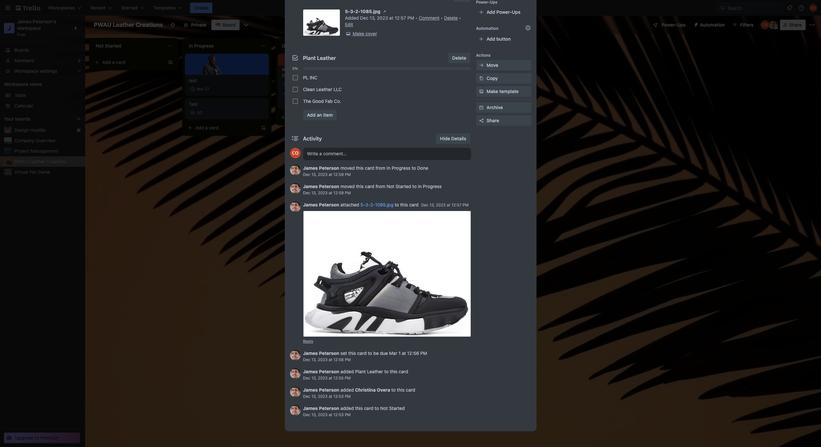 Task type: vqa. For each thing, say whether or not it's contained in the screenshot.
card
yes



Task type: describe. For each thing, give the bounding box(es) containing it.
members
[[14, 58, 34, 63]]

archive
[[487, 105, 503, 110]]

started for from
[[396, 184, 411, 189]]

at inside james peterson attached 5-3-2-1085.jpg to this card dec 13, 2023 at 12:57 pm
[[447, 203, 451, 208]]

Search field
[[726, 3, 783, 13]]

company
[[14, 138, 35, 143]]

pwau leather creations link
[[14, 158, 81, 165]]

at inside james peterson moved this card from in progress to done dec 13, 2023 at 12:59 pm
[[329, 172, 332, 177]]

upgrade to premium link
[[4, 433, 80, 443]]

james peterson moved this card from not started to in progress dec 13, 2023 at 12:59 pm
[[303, 184, 442, 195]]

plant inside james peterson added plant leather to this card dec 13, 2023 at 12:55 pm
[[355, 369, 366, 374]]

pm inside james peterson attached 5-3-2-1085.jpg to this card dec 13, 2023 at 12:57 pm
[[463, 203, 469, 208]]

dec 13, 2023 at 12:55 pm link
[[303, 376, 351, 381]]

0 vertical spatial 12:57
[[395, 15, 406, 21]]

company overview
[[14, 138, 55, 143]]

mar 27
[[197, 87, 210, 92]]

create button
[[190, 3, 213, 13]]

filters
[[740, 22, 754, 28]]

dec inside james peterson attached 5-3-2-1085.jpg to this card dec 13, 2023 at 12:57 pm
[[421, 203, 429, 208]]

Dec 18, 2023 - Mar 1 checkbox
[[291, 80, 340, 88]]

add a card for create from template… image add a card button
[[102, 59, 126, 65]]

customize views image
[[243, 22, 249, 28]]

edit
[[345, 22, 353, 27]]

13, inside "james peterson moved this card from not started to in progress dec 13, 2023 at 12:59 pm"
[[312, 191, 317, 195]]

j link
[[4, 23, 14, 33]]

an
[[317, 112, 322, 118]]

james peterson's workspace link
[[17, 19, 58, 31]]

27
[[205, 87, 210, 92]]

design
[[14, 127, 29, 133]]

primary element
[[0, 0, 822, 16]]

12:53 for added this card to not started
[[334, 412, 344, 417]]

peterson for added
[[319, 387, 339, 393]]

sm image for move
[[478, 62, 485, 69]]

overa
[[377, 387, 390, 393]]

mar inside option
[[197, 87, 204, 92]]

3
[[307, 91, 309, 95]]

in inside "james peterson moved this card from not started to in progress dec 13, 2023 at 12:59 pm"
[[418, 184, 422, 189]]

delete for delete edit
[[444, 15, 458, 21]]

james peterson added christina overa to this card dec 13, 2023 at 12:53 pm
[[303, 387, 415, 399]]

boards
[[14, 47, 29, 53]]

0 horizontal spatial automation
[[476, 26, 499, 31]]

your
[[4, 116, 14, 122]]

to inside james peterson set this card to be due mar 1 at 12:56 pm dec 13, 2023 at 12:56 pm
[[368, 350, 372, 356]]

13, inside james peterson set this card to be due mar 1 at 12:56 pm dec 13, 2023 at 12:56 pm
[[312, 357, 317, 362]]

2023 inside james peterson added this card to not started dec 13, 2023 at 12:53 pm
[[318, 412, 328, 417]]

power- inside button
[[662, 22, 677, 28]]

filters button
[[731, 20, 756, 30]]

18,
[[308, 81, 313, 86]]

from for in
[[376, 165, 386, 171]]

dec 13, 2023 at 12:59 pm link for moved this card from not started to in progress
[[303, 191, 351, 195]]

source
[[282, 72, 297, 78]]

create from template… image
[[168, 60, 173, 65]]

upgrade to premium
[[15, 435, 59, 441]]

james for moved this card from not started to in progress
[[303, 184, 318, 189]]

2023 inside james peterson added christina overa to this card dec 13, 2023 at 12:53 pm
[[318, 394, 328, 399]]

1 horizontal spatial 5-
[[361, 202, 366, 208]]

test
[[189, 101, 198, 107]]

ups inside button
[[677, 22, 686, 28]]

-
[[325, 81, 327, 86]]

upgrade
[[15, 435, 33, 441]]

comment link
[[419, 15, 440, 21]]

at inside james peterson added plant leather to this card dec 13, 2023 at 12:55 pm
[[329, 376, 332, 381]]

dec inside james peterson moved this card from in progress to done dec 13, 2023 at 12:59 pm
[[303, 172, 311, 177]]

make cover link
[[345, 31, 377, 37]]

2023 inside dec 18, 2023 - mar 1 option
[[314, 81, 324, 86]]

huddle
[[30, 127, 46, 133]]

0 vertical spatial power-
[[497, 9, 512, 15]]

starred icon image
[[76, 128, 81, 133]]

peterson for moved this card from in progress to done
[[319, 165, 339, 171]]

creations inside pwau leather creations link
[[46, 159, 67, 164]]

3 peterson from the top
[[319, 202, 339, 208]]

13, inside james peterson added christina overa to this card dec 13, 2023 at 12:53 pm
[[312, 394, 317, 399]]

dec inside option
[[299, 81, 306, 86]]

the
[[303, 98, 311, 104]]

moved for moved this card from not started to in progress
[[341, 184, 355, 189]]

test link
[[189, 101, 265, 108]]

make template link
[[476, 86, 531, 97]]

dec inside james peterson set this card to be due mar 1 at 12:56 pm dec 13, 2023 at 12:56 pm
[[303, 357, 311, 362]]

0 vertical spatial ups
[[512, 9, 521, 15]]

1 vertical spatial a
[[298, 114, 301, 120]]

dec 18, 2023 - mar 1
[[299, 81, 338, 86]]

not for from
[[387, 184, 395, 189]]

power-ups button
[[649, 20, 690, 30]]

pm inside james peterson added plant leather to this card dec 13, 2023 at 12:55 pm
[[345, 376, 351, 381]]

share for left share button
[[487, 118, 499, 123]]

dec 13, 2023 at 12:56 pm link
[[303, 357, 351, 362]]

0 horizontal spatial plant
[[303, 55, 316, 61]]

copy link
[[476, 73, 531, 84]]

0 horizontal spatial 3-
[[350, 9, 356, 14]]

james for added this card to not started
[[303, 406, 318, 411]]

james for set this card to be due mar 1 at 12:56 pm
[[303, 350, 318, 356]]

james peterson (jamespeterson93) image for moved this card from in progress to done
[[290, 165, 301, 175]]

j
[[7, 24, 11, 32]]

0 notifications image
[[786, 4, 794, 12]]

calendar link
[[14, 103, 81, 109]]

0 horizontal spatial pwau leather creations
[[14, 159, 67, 164]]

workspace
[[17, 25, 41, 31]]

card inside james peterson added this card to not started dec 13, 2023 at 12:53 pm
[[364, 406, 374, 411]]

add a card for the rightmost add a card button
[[289, 114, 312, 120]]

game
[[38, 169, 50, 175]]

vegan
[[298, 72, 311, 78]]

add a card for add a card button corresponding to create from template… icon
[[195, 125, 219, 131]]

13, inside james peterson moved this card from in progress to done dec 13, 2023 at 12:59 pm
[[312, 172, 317, 177]]

PL INC checkbox
[[293, 75, 298, 80]]

1 vertical spatial 3-
[[366, 202, 371, 208]]

not for to
[[380, 406, 388, 411]]

project
[[14, 148, 29, 154]]

Clean Leather LLC checkbox
[[293, 87, 298, 92]]

james peterson moved this card from in progress to done dec 13, 2023 at 12:59 pm
[[303, 165, 429, 177]]

design huddle link
[[14, 127, 73, 133]]

in inside james peterson moved this card from in progress to done dec 13, 2023 at 12:59 pm
[[387, 165, 391, 171]]

12:55
[[334, 376, 344, 381]]

test
[[189, 78, 197, 83]]

13, inside james peterson added plant leather to this card dec 13, 2023 at 12:55 pm
[[312, 376, 317, 381]]

reply
[[303, 339, 314, 344]]

views
[[30, 81, 42, 87]]

1 vertical spatial delete link
[[449, 53, 470, 63]]

this right the 5-3-2-1085.jpg link
[[400, 202, 408, 208]]

5-3-2-1085.jpg
[[345, 9, 381, 14]]

james peterson added this card to not started dec 13, 2023 at 12:53 pm
[[303, 406, 405, 417]]

your boards
[[4, 116, 30, 122]]

delete for delete
[[452, 55, 467, 61]]

pm inside "james peterson moved this card from not started to in progress dec 13, 2023 at 12:59 pm"
[[345, 191, 351, 195]]

card inside james peterson added plant leather to this card dec 13, 2023 at 12:55 pm
[[399, 369, 408, 374]]

this inside james peterson added this card to not started dec 13, 2023 at 12:53 pm
[[355, 406, 363, 411]]

add a card button for create from template… image
[[92, 57, 165, 68]]

power-ups
[[662, 22, 686, 28]]

pl inc
[[303, 75, 318, 80]]

progress inside james peterson moved this card from in progress to done dec 13, 2023 at 12:59 pm
[[392, 165, 411, 171]]

done
[[417, 165, 429, 171]]

0 horizontal spatial 2-
[[356, 9, 361, 14]]

virtual pet game link
[[14, 169, 81, 175]]

pwau leather creations inside board name text field
[[94, 21, 163, 28]]

calendar
[[14, 103, 33, 109]]

reply link
[[303, 339, 314, 344]]

peterson's
[[33, 19, 56, 24]]

inc
[[310, 75, 318, 80]]

show menu image
[[809, 22, 816, 28]]

2023 inside "james peterson moved this card from not started to in progress dec 13, 2023 at 12:59 pm"
[[318, 191, 328, 195]]

automation button
[[691, 20, 729, 30]]

james peterson (jamespeterson93) image for moved this card from not started to in progress
[[290, 183, 301, 194]]

2 horizontal spatial add a card button
[[278, 112, 352, 123]]

/ for 2
[[199, 110, 200, 115]]

card inside james peterson moved this card from in progress to done dec 13, 2023 at 12:59 pm
[[365, 165, 375, 171]]

dec 13, 2023 at 12:57 pm link
[[421, 203, 469, 208]]

overview
[[36, 138, 55, 143]]

open information menu image
[[799, 5, 805, 11]]

details
[[452, 136, 467, 141]]

actions
[[476, 53, 491, 58]]

table
[[14, 92, 26, 98]]

moved for moved this card from in progress to done
[[341, 165, 355, 171]]

pwau inside board name text field
[[94, 21, 111, 28]]

to inside james peterson added plant leather to this card dec 13, 2023 at 12:55 pm
[[385, 369, 389, 374]]

2023 inside james peterson attached 5-3-2-1085.jpg to this card dec 13, 2023 at 12:57 pm
[[436, 203, 446, 208]]

james peterson's workspace free
[[17, 19, 58, 37]]

leather inside board name text field
[[113, 21, 134, 28]]

sourcing source vegan leather
[[282, 68, 327, 78]]

cover
[[366, 31, 377, 36]]

james peterson (jamespeterson93) image for set this card to be due mar 1 at 12:56 pm
[[290, 350, 301, 361]]

create
[[194, 5, 209, 10]]

sm image for archive
[[478, 104, 485, 111]]

project management link
[[14, 148, 81, 154]]

make for make template
[[487, 89, 498, 94]]

leather inside james peterson added plant leather to this card dec 13, 2023 at 12:55 pm
[[367, 369, 383, 374]]



Task type: locate. For each thing, give the bounding box(es) containing it.
1 up llc
[[336, 81, 338, 86]]

not
[[387, 184, 395, 189], [380, 406, 388, 411]]

12:57 inside james peterson attached 5-3-2-1085.jpg to this card dec 13, 2023 at 12:57 pm
[[452, 203, 462, 208]]

1 vertical spatial in
[[418, 184, 422, 189]]

1 vertical spatial 1085.jpg
[[375, 202, 394, 208]]

3-
[[350, 9, 356, 14], [366, 202, 371, 208]]

1 vertical spatial share
[[487, 118, 499, 123]]

plant leather
[[303, 55, 336, 61]]

james for added
[[303, 387, 318, 393]]

make down copy at right
[[487, 89, 498, 94]]

1 from from the top
[[376, 165, 386, 171]]

Mar 27 checkbox
[[189, 85, 212, 93]]

james for added plant leather to this card
[[303, 369, 318, 374]]

this inside james peterson set this card to be due mar 1 at 12:56 pm dec 13, 2023 at 12:56 pm
[[348, 350, 356, 356]]

peterson for added this card to not started
[[319, 406, 339, 411]]

0 / 2
[[197, 110, 203, 115]]

0 horizontal spatial add a card button
[[92, 57, 165, 68]]

1 vertical spatial dec 13, 2023 at 12:59 pm link
[[303, 191, 351, 195]]

12:56 right the due
[[407, 350, 419, 356]]

moved
[[341, 165, 355, 171], [341, 184, 355, 189]]

1 horizontal spatial ups
[[677, 22, 686, 28]]

dec inside james peterson added plant leather to this card dec 13, 2023 at 12:55 pm
[[303, 376, 311, 381]]

1 dec 13, 2023 at 12:59 pm link from the top
[[303, 172, 351, 177]]

pm inside james peterson added this card to not started dec 13, 2023 at 12:53 pm
[[345, 412, 351, 417]]

add a card button for create from template… icon
[[185, 123, 258, 133]]

1 vertical spatial progress
[[423, 184, 442, 189]]

dec 13, 2023 at 12:53 pm link for added this card to not started
[[303, 412, 351, 417]]

sm image for make cover
[[345, 31, 352, 37]]

sm image left make template
[[478, 88, 485, 95]]

2 horizontal spatial mar
[[389, 350, 398, 356]]

0 horizontal spatial add a card
[[102, 59, 126, 65]]

/ up the
[[305, 91, 307, 95]]

make template
[[487, 89, 519, 94]]

color: bold red, title: "sourcing" element
[[282, 68, 299, 73]]

members link
[[0, 55, 85, 66]]

james inside james peterson moved this card from in progress to done dec 13, 2023 at 12:59 pm
[[303, 165, 318, 171]]

board
[[223, 22, 236, 28]]

12:53 for added
[[334, 394, 344, 399]]

this
[[356, 165, 364, 171], [356, 184, 364, 189], [400, 202, 408, 208], [348, 350, 356, 356], [390, 369, 398, 374], [397, 387, 405, 393], [355, 406, 363, 411]]

delete left actions
[[452, 55, 467, 61]]

1 horizontal spatial 12:56
[[407, 350, 419, 356]]

premium
[[40, 435, 59, 441]]

added down 12:55
[[341, 387, 354, 393]]

1 horizontal spatial a
[[205, 125, 208, 131]]

christina
[[355, 387, 376, 393]]

ups
[[512, 9, 521, 15], [677, 22, 686, 28]]

from inside james peterson moved this card from in progress to done dec 13, 2023 at 12:59 pm
[[376, 165, 386, 171]]

0 vertical spatial 12:53
[[334, 394, 344, 399]]

0 vertical spatial dec 13, 2023 at 12:59 pm link
[[303, 172, 351, 177]]

good
[[313, 98, 324, 104]]

1 peterson from the top
[[319, 165, 339, 171]]

0 vertical spatial 1
[[336, 81, 338, 86]]

dec 13, 2023 at 12:59 pm link for moved this card from in progress to done
[[303, 172, 351, 177]]

1 horizontal spatial pwau
[[94, 21, 111, 28]]

1 vertical spatial delete
[[452, 55, 467, 61]]

hide details link
[[436, 133, 470, 144]]

5-
[[345, 9, 350, 14], [361, 202, 366, 208]]

add an item button
[[303, 110, 337, 120]]

james peterson (jamespeterson93) image
[[769, 20, 778, 30], [290, 165, 301, 175], [290, 350, 301, 361], [290, 387, 301, 397], [290, 405, 301, 416]]

card inside james peterson set this card to be due mar 1 at 12:56 pm dec 13, 2023 at 12:56 pm
[[357, 350, 367, 356]]

set
[[341, 350, 347, 356]]

2- up added
[[356, 9, 361, 14]]

workspace views
[[4, 81, 42, 87]]

0 vertical spatial dec 13, 2023 at 12:53 pm link
[[303, 394, 351, 399]]

5- up added
[[345, 9, 350, 14]]

to inside james peterson added this card to not started dec 13, 2023 at 12:53 pm
[[375, 406, 379, 411]]

1 vertical spatial add a card
[[289, 114, 312, 120]]

in down done
[[418, 184, 422, 189]]

automation inside button
[[700, 22, 725, 28]]

1 left clean leather llc option
[[290, 91, 292, 95]]

started inside james peterson added this card to not started dec 13, 2023 at 12:53 pm
[[389, 406, 405, 411]]

1 vertical spatial mar
[[197, 87, 204, 92]]

started inside "james peterson moved this card from not started to in progress dec 13, 2023 at 12:59 pm"
[[396, 184, 411, 189]]

christina overa (christinaovera) image
[[810, 4, 818, 12], [761, 20, 770, 30], [352, 98, 359, 106], [290, 148, 301, 158]]

from inside "james peterson moved this card from not started to in progress dec 13, 2023 at 12:59 pm"
[[376, 184, 386, 189]]

started up james peterson attached 5-3-2-1085.jpg to this card dec 13, 2023 at 12:57 pm
[[396, 184, 411, 189]]

0 vertical spatial sm image
[[691, 20, 700, 29]]

1 added from the top
[[341, 369, 354, 374]]

0 vertical spatial a
[[112, 59, 115, 65]]

0 vertical spatial delete link
[[444, 15, 458, 21]]

peterson inside james peterson moved this card from in progress to done dec 13, 2023 at 12:59 pm
[[319, 165, 339, 171]]

1085.jpg up added dec 13, 2023 at 12:57 pm
[[361, 9, 381, 14]]

0 vertical spatial /
[[305, 91, 307, 95]]

2023 inside james peterson set this card to be due mar 1 at 12:56 pm dec 13, 2023 at 12:56 pm
[[318, 357, 328, 362]]

in down write a comment text field
[[387, 165, 391, 171]]

to inside james peterson added christina overa to this card dec 13, 2023 at 12:53 pm
[[392, 387, 396, 393]]

leather
[[312, 72, 327, 78]]

hide details
[[440, 136, 467, 141]]

0 vertical spatial not
[[387, 184, 395, 189]]

not up james peterson attached 5-3-2-1085.jpg to this card dec 13, 2023 at 12:57 pm
[[387, 184, 395, 189]]

2 from from the top
[[376, 184, 386, 189]]

james
[[17, 19, 32, 24], [303, 165, 318, 171], [303, 184, 318, 189], [303, 202, 318, 208], [303, 350, 318, 356], [303, 369, 318, 374], [303, 387, 318, 393], [303, 406, 318, 411]]

peterson
[[319, 165, 339, 171], [319, 184, 339, 189], [319, 202, 339, 208], [319, 350, 339, 356], [319, 369, 339, 374], [319, 387, 339, 393], [319, 406, 339, 411]]

0 horizontal spatial in
[[387, 165, 391, 171]]

table link
[[14, 92, 81, 99]]

star or unstar board image
[[170, 22, 176, 28]]

moved up attached
[[341, 184, 355, 189]]

2- down "james peterson moved this card from not started to in progress dec 13, 2023 at 12:59 pm"
[[371, 202, 375, 208]]

added for added plant leather to this card
[[341, 369, 354, 374]]

dec inside james peterson added this card to not started dec 13, 2023 at 12:53 pm
[[303, 412, 311, 417]]

1 horizontal spatial 3-
[[366, 202, 371, 208]]

this inside "james peterson moved this card from not started to in progress dec 13, 2023 at 12:59 pm"
[[356, 184, 364, 189]]

1 moved from the top
[[341, 165, 355, 171]]

james peterson (jamespeterson93) image
[[290, 183, 301, 194], [290, 202, 301, 212], [290, 368, 301, 379]]

added down james peterson added christina overa to this card dec 13, 2023 at 12:53 pm
[[341, 406, 354, 411]]

private
[[191, 22, 206, 28]]

0 horizontal spatial sm image
[[478, 88, 485, 95]]

1 vertical spatial from
[[376, 184, 386, 189]]

moved inside james peterson moved this card from in progress to done dec 13, 2023 at 12:59 pm
[[341, 165, 355, 171]]

this up overa
[[390, 369, 398, 374]]

1 12:59 from the top
[[334, 172, 344, 177]]

progress down done
[[423, 184, 442, 189]]

2 added from the top
[[341, 387, 354, 393]]

from up the 5-3-2-1085.jpg link
[[376, 184, 386, 189]]

13, inside james peterson attached 5-3-2-1085.jpg to this card dec 13, 2023 at 12:57 pm
[[430, 203, 435, 208]]

this right set
[[348, 350, 356, 356]]

1 vertical spatial 1
[[290, 91, 292, 95]]

2-
[[356, 9, 361, 14], [371, 202, 375, 208]]

1085.jpg down "james peterson moved this card from not started to in progress dec 13, 2023 at 12:59 pm"
[[375, 202, 394, 208]]

Board name text field
[[91, 20, 166, 30]]

2 moved from the top
[[341, 184, 355, 189]]

add board image
[[76, 116, 81, 122]]

card inside james peterson added christina overa to this card dec 13, 2023 at 12:53 pm
[[406, 387, 415, 393]]

1 horizontal spatial 2-
[[371, 202, 375, 208]]

peterson for added plant leather to this card
[[319, 369, 339, 374]]

share button down archive link at top right
[[476, 115, 531, 126]]

delete link left actions
[[449, 53, 470, 63]]

2023 inside james peterson moved this card from in progress to done dec 13, 2023 at 12:59 pm
[[318, 172, 328, 177]]

0 vertical spatial moved
[[341, 165, 355, 171]]

12:53 inside james peterson added this card to not started dec 13, 2023 at 12:53 pm
[[334, 412, 344, 417]]

4 peterson from the top
[[319, 350, 339, 356]]

management
[[31, 148, 58, 154]]

1 vertical spatial moved
[[341, 184, 355, 189]]

2 12:59 from the top
[[334, 191, 344, 195]]

peterson inside james peterson added plant leather to this card dec 13, 2023 at 12:55 pm
[[319, 369, 339, 374]]

delete inside delete edit
[[444, 15, 458, 21]]

0 vertical spatial 2-
[[356, 9, 361, 14]]

6 peterson from the top
[[319, 387, 339, 393]]

0 vertical spatial james peterson (jamespeterson93) image
[[290, 183, 301, 194]]

1 james peterson (jamespeterson93) image from the top
[[290, 183, 301, 194]]

1 horizontal spatial add a card
[[195, 125, 219, 131]]

sm image for make template
[[478, 88, 485, 95]]

0 left "3"
[[303, 91, 305, 95]]

0 horizontal spatial 12:57
[[395, 15, 406, 21]]

2 dec 13, 2023 at 12:53 pm link from the top
[[303, 412, 351, 417]]

1 vertical spatial 2-
[[371, 202, 375, 208]]

1 horizontal spatial pwau leather creations
[[94, 21, 163, 28]]

clean
[[303, 87, 315, 92]]

sm image for copy
[[478, 75, 485, 82]]

pwau inside pwau leather creations link
[[14, 159, 28, 164]]

pwau leather creations
[[94, 21, 163, 28], [14, 159, 67, 164]]

1 dec 13, 2023 at 12:53 pm link from the top
[[303, 394, 351, 399]]

added inside james peterson added plant leather to this card dec 13, 2023 at 12:55 pm
[[341, 369, 354, 374]]

boards link
[[0, 45, 85, 55]]

add power-ups
[[487, 9, 521, 15]]

free
[[17, 32, 25, 37]]

started
[[396, 184, 411, 189], [389, 406, 405, 411]]

added for added
[[341, 387, 354, 393]]

plant up sourcing source vegan leather on the top of the page
[[303, 55, 316, 61]]

1 12:53 from the top
[[334, 394, 344, 399]]

1 vertical spatial james peterson (jamespeterson93) image
[[290, 202, 301, 212]]

Write a comment text field
[[303, 148, 471, 160]]

plant leather group
[[290, 72, 471, 107]]

mar
[[328, 81, 335, 86], [197, 87, 204, 92], [389, 350, 398, 356]]

from for not
[[376, 184, 386, 189]]

3- down "james peterson moved this card from not started to in progress dec 13, 2023 at 12:59 pm"
[[366, 202, 371, 208]]

sm image down actions
[[478, 62, 485, 69]]

peterson for set this card to be due mar 1 at 12:56 pm
[[319, 350, 339, 356]]

1 inside option
[[336, 81, 338, 86]]

creations inside board name text field
[[136, 21, 163, 28]]

private button
[[179, 20, 210, 30]]

0 horizontal spatial power-
[[497, 9, 512, 15]]

board link
[[212, 20, 240, 30]]

mar right the due
[[389, 350, 398, 356]]

to inside james peterson moved this card from in progress to done dec 13, 2023 at 12:59 pm
[[412, 165, 416, 171]]

0 horizontal spatial 12:56
[[334, 357, 344, 362]]

0 horizontal spatial share
[[487, 118, 499, 123]]

delete right comment link
[[444, 15, 458, 21]]

at inside james peterson added this card to not started dec 13, 2023 at 12:53 pm
[[329, 412, 332, 417]]

5 peterson from the top
[[319, 369, 339, 374]]

mar right the -
[[328, 81, 335, 86]]

company overview link
[[14, 137, 81, 144]]

automation down search image
[[700, 22, 725, 28]]

design huddle
[[14, 127, 46, 133]]

/ down mar 27 option
[[199, 110, 200, 115]]

sm image inside automation button
[[691, 20, 700, 29]]

12:56 down set
[[334, 357, 344, 362]]

james inside james peterson set this card to be due mar 1 at 12:56 pm dec 13, 2023 at 12:56 pm
[[303, 350, 318, 356]]

0 vertical spatial creations
[[136, 21, 163, 28]]

share for right share button
[[790, 22, 802, 28]]

james for moved this card from in progress to done
[[303, 165, 318, 171]]

1 vertical spatial plant
[[355, 369, 366, 374]]

dec 13, 2023 at 12:53 pm link for added
[[303, 394, 351, 399]]

added
[[341, 369, 354, 374], [341, 387, 354, 393], [341, 406, 354, 411]]

project management
[[14, 148, 58, 154]]

sm image for automation
[[691, 20, 700, 29]]

james inside james peterson's workspace free
[[17, 19, 32, 24]]

dec inside james peterson added christina overa to this card dec 13, 2023 at 12:53 pm
[[303, 394, 311, 399]]

The Good Fab Co. checkbox
[[293, 99, 298, 104]]

2023 inside james peterson added plant leather to this card dec 13, 2023 at 12:55 pm
[[318, 376, 328, 381]]

3 added from the top
[[341, 406, 354, 411]]

3- up added
[[350, 9, 356, 14]]

0 for 0 / 2
[[197, 110, 199, 115]]

1 inside james peterson set this card to be due mar 1 at 12:56 pm dec 13, 2023 at 12:56 pm
[[399, 350, 401, 356]]

make inside make template "link"
[[487, 89, 498, 94]]

peterson inside james peterson added this card to not started dec 13, 2023 at 12:53 pm
[[319, 406, 339, 411]]

in
[[387, 165, 391, 171], [418, 184, 422, 189]]

1 vertical spatial 12:59
[[334, 191, 344, 195]]

12:57
[[395, 15, 406, 21], [452, 203, 462, 208]]

sm image right power-ups
[[691, 20, 700, 29]]

at inside james peterson added christina overa to this card dec 13, 2023 at 12:53 pm
[[329, 394, 332, 399]]

virtual
[[14, 169, 28, 175]]

1 horizontal spatial share button
[[780, 20, 806, 30]]

sm image left archive
[[478, 104, 485, 111]]

add power-ups link
[[476, 7, 531, 17]]

clean leather llc
[[303, 87, 342, 92]]

1085.jpg
[[361, 9, 381, 14], [375, 202, 394, 208]]

to inside "james peterson moved this card from not started to in progress dec 13, 2023 at 12:59 pm"
[[413, 184, 417, 189]]

james peterson set this card to be due mar 1 at 12:56 pm dec 13, 2023 at 12:56 pm
[[303, 350, 427, 362]]

your boards with 5 items element
[[4, 115, 66, 123]]

add an item
[[307, 112, 333, 118]]

0 vertical spatial 3-
[[350, 9, 356, 14]]

0 horizontal spatial share button
[[476, 115, 531, 126]]

sm image inside copy 'link'
[[478, 75, 485, 82]]

mar inside option
[[328, 81, 335, 86]]

0 vertical spatial pwau leather creations
[[94, 21, 163, 28]]

1 horizontal spatial mar
[[328, 81, 335, 86]]

plant
[[303, 55, 316, 61], [355, 369, 366, 374]]

pm inside james peterson added christina overa to this card dec 13, 2023 at 12:53 pm
[[345, 394, 351, 399]]

1 horizontal spatial 12:57
[[452, 203, 462, 208]]

0 vertical spatial added
[[341, 369, 354, 374]]

2 peterson from the top
[[319, 184, 339, 189]]

added dec 13, 2023 at 12:57 pm
[[345, 15, 414, 21]]

this down james peterson added christina overa to this card dec 13, 2023 at 12:53 pm
[[355, 406, 363, 411]]

creations left star or unstar board icon
[[136, 21, 163, 28]]

sm image down edit link
[[345, 31, 352, 37]]

not inside "james peterson moved this card from not started to in progress dec 13, 2023 at 12:59 pm"
[[387, 184, 395, 189]]

automation up add button
[[476, 26, 499, 31]]

0 horizontal spatial ups
[[512, 9, 521, 15]]

mar inside james peterson set this card to be due mar 1 at 12:56 pm dec 13, 2023 at 12:56 pm
[[389, 350, 398, 356]]

this inside james peterson moved this card from in progress to done dec 13, 2023 at 12:59 pm
[[356, 165, 364, 171]]

0 / 3
[[303, 91, 309, 95]]

creations down project management link
[[46, 159, 67, 164]]

james peterson (jamespeterson93) image for added this card to not started
[[290, 405, 301, 416]]

to
[[412, 165, 416, 171], [413, 184, 417, 189], [395, 202, 399, 208], [368, 350, 372, 356], [385, 369, 389, 374], [392, 387, 396, 393], [375, 406, 379, 411], [35, 435, 39, 441]]

0 left 2
[[197, 110, 199, 115]]

added for added this card to not started
[[341, 406, 354, 411]]

moved up "james peterson moved this card from not started to in progress dec 13, 2023 at 12:59 pm"
[[341, 165, 355, 171]]

0 vertical spatial share button
[[780, 20, 806, 30]]

from
[[376, 165, 386, 171], [376, 184, 386, 189]]

0 horizontal spatial 1
[[290, 91, 292, 95]]

3 james peterson (jamespeterson93) image from the top
[[290, 368, 301, 379]]

activity
[[303, 136, 322, 142]]

/ for 3
[[305, 91, 307, 95]]

2 vertical spatial add a card
[[195, 125, 219, 131]]

7 peterson from the top
[[319, 406, 339, 411]]

card inside "james peterson moved this card from not started to in progress dec 13, 2023 at 12:59 pm"
[[365, 184, 375, 189]]

this inside james peterson added christina overa to this card dec 13, 2023 at 12:53 pm
[[397, 387, 405, 393]]

make for make cover
[[353, 31, 364, 36]]

be
[[374, 350, 379, 356]]

sm image left copy at right
[[478, 75, 485, 82]]

sm image
[[691, 20, 700, 29], [478, 88, 485, 95]]

1 vertical spatial 0
[[197, 110, 199, 115]]

1 vertical spatial 12:53
[[334, 412, 344, 417]]

move
[[487, 62, 499, 68]]

1 vertical spatial 12:56
[[334, 357, 344, 362]]

1 vertical spatial 5-
[[361, 202, 366, 208]]

james inside james peterson added this card to not started dec 13, 2023 at 12:53 pm
[[303, 406, 318, 411]]

1 vertical spatial pwau leather creations
[[14, 159, 67, 164]]

dec inside "james peterson moved this card from not started to in progress dec 13, 2023 at 12:59 pm"
[[303, 191, 311, 195]]

2 james peterson (jamespeterson93) image from the top
[[290, 202, 301, 212]]

2 12:53 from the top
[[334, 412, 344, 417]]

james inside james peterson added plant leather to this card dec 13, 2023 at 12:55 pm
[[303, 369, 318, 374]]

pet
[[29, 169, 36, 175]]

make cover
[[353, 31, 377, 36]]

1 vertical spatial /
[[199, 110, 200, 115]]

12:53 down james peterson added christina overa to this card dec 13, 2023 at 12:53 pm
[[334, 412, 344, 417]]

1 horizontal spatial in
[[418, 184, 422, 189]]

share down archive
[[487, 118, 499, 123]]

sm image up added dec 13, 2023 at 12:57 pm
[[382, 8, 388, 15]]

plant down james peterson set this card to be due mar 1 at 12:56 pm dec 13, 2023 at 12:56 pm on the bottom of page
[[355, 369, 366, 374]]

leather inside pwau leather creations link
[[29, 159, 45, 164]]

0 vertical spatial mar
[[328, 81, 335, 86]]

0 vertical spatial plant
[[303, 55, 316, 61]]

source vegan leather link
[[282, 72, 358, 79]]

added up 12:55
[[341, 369, 354, 374]]

template
[[500, 89, 519, 94]]

delete link right comment link
[[444, 15, 458, 21]]

leather inside plant leather group
[[316, 87, 333, 92]]

james peterson (jamespeterson93) image for added plant leather to this card
[[290, 368, 301, 379]]

12:53 down 12:55
[[334, 394, 344, 399]]

1 horizontal spatial progress
[[423, 184, 442, 189]]

12:59 inside james peterson moved this card from in progress to done dec 13, 2023 at 12:59 pm
[[334, 172, 344, 177]]

moved inside "james peterson moved this card from not started to in progress dec 13, 2023 at 12:59 pm"
[[341, 184, 355, 189]]

peterson inside james peterson set this card to be due mar 1 at 12:56 pm dec 13, 2023 at 12:56 pm
[[319, 350, 339, 356]]

1 vertical spatial 12:57
[[452, 203, 462, 208]]

this right overa
[[397, 387, 405, 393]]

1 horizontal spatial power-
[[662, 22, 677, 28]]

2 vertical spatial 1
[[399, 350, 401, 356]]

0 vertical spatial 1085.jpg
[[361, 9, 381, 14]]

a for create from template… icon
[[205, 125, 208, 131]]

a
[[112, 59, 115, 65], [298, 114, 301, 120], [205, 125, 208, 131]]

13, inside james peterson added this card to not started dec 13, 2023 at 12:53 pm
[[312, 412, 317, 417]]

archive link
[[476, 102, 531, 113]]

0 vertical spatial delete
[[444, 15, 458, 21]]

peterson for moved this card from not started to in progress
[[319, 184, 339, 189]]

workspace
[[4, 81, 28, 87]]

james peterson (jamespeterson93) image for added
[[290, 387, 301, 397]]

pm inside james peterson moved this card from in progress to done dec 13, 2023 at 12:59 pm
[[345, 172, 351, 177]]

0 vertical spatial 0
[[303, 91, 305, 95]]

share button down 0 notifications 'image'
[[780, 20, 806, 30]]

1 horizontal spatial add a card button
[[185, 123, 258, 133]]

2023
[[377, 15, 388, 21], [314, 81, 324, 86], [318, 172, 328, 177], [318, 191, 328, 195], [436, 203, 446, 208], [318, 357, 328, 362], [318, 376, 328, 381], [318, 394, 328, 399], [318, 412, 328, 417]]

added inside james peterson added christina overa to this card dec 13, 2023 at 12:53 pm
[[341, 387, 354, 393]]

ups up add button button
[[512, 9, 521, 15]]

2
[[200, 110, 203, 115]]

0 horizontal spatial 5-
[[345, 9, 350, 14]]

1 horizontal spatial 1
[[336, 81, 338, 86]]

2 horizontal spatial add a card
[[289, 114, 312, 120]]

2 horizontal spatial a
[[298, 114, 301, 120]]

make
[[353, 31, 364, 36], [487, 89, 498, 94]]

ups left automation button
[[677, 22, 686, 28]]

share left show menu 'icon'
[[790, 22, 802, 28]]

this up "james peterson moved this card from not started to in progress dec 13, 2023 at 12:59 pm"
[[356, 165, 364, 171]]

1 horizontal spatial /
[[305, 91, 307, 95]]

add button button
[[476, 34, 531, 44]]

at inside "james peterson moved this card from not started to in progress dec 13, 2023 at 12:59 pm"
[[329, 191, 332, 195]]

progress inside "james peterson moved this card from not started to in progress dec 13, 2023 at 12:59 pm"
[[423, 184, 442, 189]]

james inside james peterson added christina overa to this card dec 13, 2023 at 12:53 pm
[[303, 387, 318, 393]]

make left cover
[[353, 31, 364, 36]]

2 vertical spatial james peterson (jamespeterson93) image
[[290, 368, 301, 379]]

5- right attached
[[361, 202, 366, 208]]

due
[[380, 350, 388, 356]]

a for create from template… image
[[112, 59, 115, 65]]

2 dec 13, 2023 at 12:59 pm link from the top
[[303, 191, 351, 195]]

from down write a comment text field
[[376, 165, 386, 171]]

sm image
[[382, 8, 388, 15], [345, 31, 352, 37], [478, 62, 485, 69], [478, 75, 485, 82], [478, 104, 485, 111]]

0 horizontal spatial 0
[[197, 110, 199, 115]]

automation
[[700, 22, 725, 28], [476, 26, 499, 31]]

0 horizontal spatial pwau
[[14, 159, 28, 164]]

llc
[[334, 87, 342, 92]]

2 vertical spatial mar
[[389, 350, 398, 356]]

delete edit
[[345, 15, 458, 27]]

1 vertical spatial ups
[[677, 22, 686, 28]]

0 horizontal spatial a
[[112, 59, 115, 65]]

james peterson (jamespeterson93) image for attached
[[290, 202, 301, 212]]

copy
[[487, 75, 498, 81]]

started down overa
[[389, 406, 405, 411]]

this inside james peterson added plant leather to this card dec 13, 2023 at 12:55 pm
[[390, 369, 398, 374]]

1 vertical spatial share button
[[476, 115, 531, 126]]

the good fab co.
[[303, 98, 341, 104]]

mar left 27
[[197, 87, 204, 92]]

0 horizontal spatial mar
[[197, 87, 204, 92]]

1 right the due
[[399, 350, 401, 356]]

fab
[[325, 98, 333, 104]]

0 vertical spatial add a card
[[102, 59, 126, 65]]

1 vertical spatial make
[[487, 89, 498, 94]]

james peterson attached 5-3-2-1085.jpg to this card dec 13, 2023 at 12:57 pm
[[303, 202, 469, 208]]

0 for 0 / 3
[[303, 91, 305, 95]]

12:59 inside "james peterson moved this card from not started to in progress dec 13, 2023 at 12:59 pm"
[[334, 191, 344, 195]]

virtual pet game
[[14, 169, 50, 175]]

item
[[323, 112, 333, 118]]

1 vertical spatial dec 13, 2023 at 12:53 pm link
[[303, 412, 351, 417]]

search image
[[721, 5, 726, 10]]

james inside "james peterson moved this card from not started to in progress dec 13, 2023 at 12:59 pm"
[[303, 184, 318, 189]]

create from template… image
[[261, 125, 266, 131]]

0 vertical spatial 12:59
[[334, 172, 344, 177]]

12:59
[[334, 172, 344, 177], [334, 191, 344, 195]]

progress down write a comment text field
[[392, 165, 411, 171]]

started for to
[[389, 406, 405, 411]]

1 horizontal spatial creations
[[136, 21, 163, 28]]

not down overa
[[380, 406, 388, 411]]

this down james peterson moved this card from in progress to done dec 13, 2023 at 12:59 pm
[[356, 184, 364, 189]]

0 vertical spatial progress
[[392, 165, 411, 171]]



